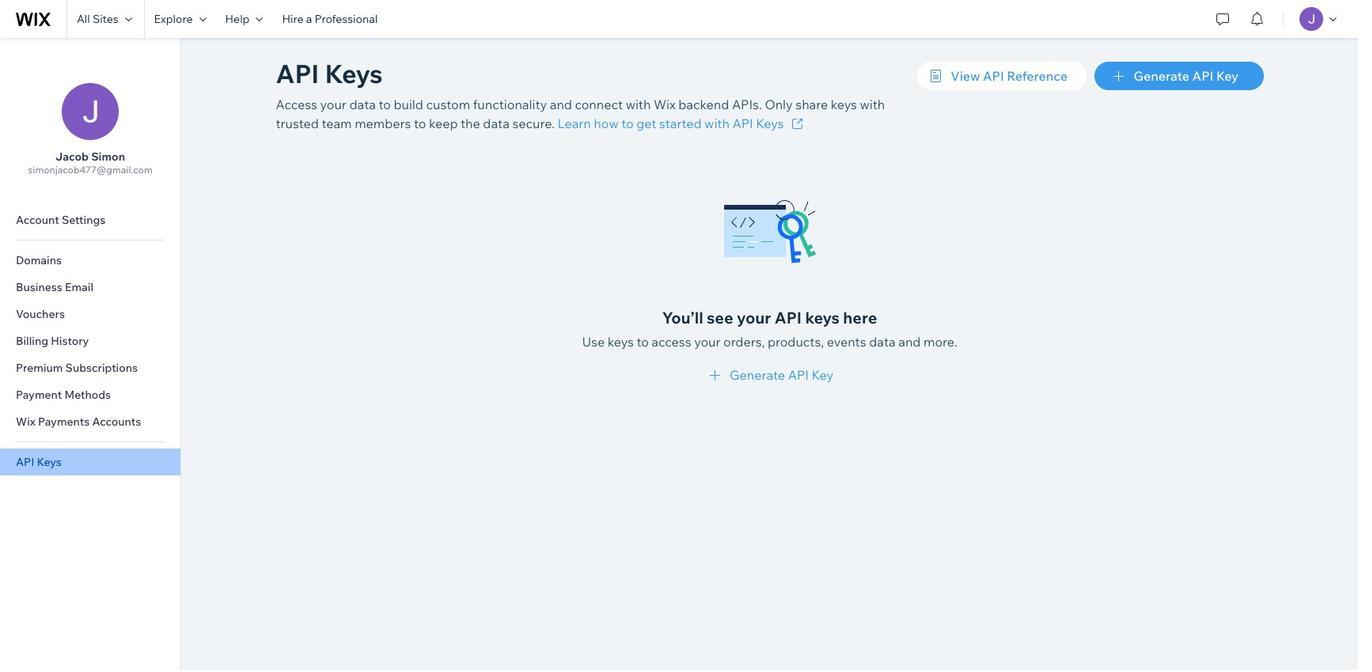 Task type: vqa. For each thing, say whether or not it's contained in the screenshot.
"Contacts"
no



Task type: locate. For each thing, give the bounding box(es) containing it.
email
[[65, 280, 93, 294]]

to left get
[[622, 116, 634, 131]]

only
[[765, 97, 793, 112]]

data up members
[[349, 97, 376, 112]]

api keys up "access"
[[276, 58, 383, 89]]

0 vertical spatial generate
[[1134, 68, 1190, 84]]

with up get
[[626, 97, 651, 112]]

keys down payments in the left of the page
[[37, 455, 62, 469]]

0 vertical spatial keys
[[831, 97, 857, 112]]

to inside learn how to get started with api keys link
[[622, 116, 634, 131]]

1 vertical spatial key
[[812, 367, 834, 383]]

more.
[[924, 334, 957, 350]]

0 vertical spatial generate api key button
[[1095, 62, 1264, 90]]

1 vertical spatial data
[[483, 116, 510, 131]]

backend
[[679, 97, 729, 112]]

0 vertical spatial your
[[320, 97, 347, 112]]

your up team
[[320, 97, 347, 112]]

generate api key for generate api key button to the left
[[730, 367, 834, 383]]

0 horizontal spatial with
[[626, 97, 651, 112]]

orders,
[[724, 334, 765, 350]]

generate api key for top generate api key button
[[1134, 68, 1239, 84]]

0 horizontal spatial data
[[349, 97, 376, 112]]

and
[[550, 97, 572, 112], [899, 334, 921, 350]]

1 horizontal spatial wix
[[654, 97, 676, 112]]

2 vertical spatial your
[[694, 334, 721, 350]]

1 horizontal spatial and
[[899, 334, 921, 350]]

to
[[379, 97, 391, 112], [414, 116, 426, 131], [622, 116, 634, 131], [637, 334, 649, 350]]

a
[[306, 12, 312, 26]]

keys up events
[[805, 308, 840, 328]]

sidebar element
[[0, 38, 181, 670]]

1 vertical spatial generate api key
[[730, 367, 834, 383]]

keys right share
[[831, 97, 857, 112]]

1 vertical spatial keys
[[756, 116, 784, 131]]

professional
[[315, 12, 378, 26]]

1 vertical spatial wix
[[16, 415, 36, 429]]

jacob
[[55, 150, 89, 164]]

1 vertical spatial and
[[899, 334, 921, 350]]

2 vertical spatial keys
[[37, 455, 62, 469]]

domains link
[[0, 247, 180, 274]]

1 horizontal spatial generate
[[1134, 68, 1190, 84]]

to up members
[[379, 97, 391, 112]]

0 horizontal spatial wix
[[16, 415, 36, 429]]

with
[[626, 97, 651, 112], [860, 97, 885, 112], [705, 116, 730, 131]]

2 horizontal spatial your
[[737, 308, 771, 328]]

sites
[[93, 12, 118, 26]]

keys
[[831, 97, 857, 112], [805, 308, 840, 328], [608, 334, 634, 350]]

1 horizontal spatial your
[[694, 334, 721, 350]]

wix payments accounts
[[16, 415, 141, 429]]

1 horizontal spatial data
[[483, 116, 510, 131]]

key for top generate api key button
[[1217, 68, 1239, 84]]

0 horizontal spatial and
[[550, 97, 572, 112]]

0 horizontal spatial key
[[812, 367, 834, 383]]

0 vertical spatial data
[[349, 97, 376, 112]]

1 vertical spatial generate api key button
[[706, 366, 834, 385]]

0 horizontal spatial generate
[[730, 367, 785, 383]]

0 horizontal spatial keys
[[37, 455, 62, 469]]

view
[[951, 68, 980, 84]]

generate api key
[[1134, 68, 1239, 84], [730, 367, 834, 383]]

custom
[[426, 97, 470, 112]]

and up learn
[[550, 97, 572, 112]]

access
[[276, 97, 317, 112]]

wix
[[654, 97, 676, 112], [16, 415, 36, 429]]

your
[[320, 97, 347, 112], [737, 308, 771, 328], [694, 334, 721, 350]]

2 vertical spatial keys
[[608, 334, 634, 350]]

keys down "only" at the right of the page
[[756, 116, 784, 131]]

payment methods
[[16, 388, 111, 402]]

1 horizontal spatial with
[[705, 116, 730, 131]]

here
[[843, 308, 877, 328]]

data down "here"
[[869, 334, 896, 350]]

data
[[349, 97, 376, 112], [483, 116, 510, 131], [869, 334, 896, 350]]

your inside access your data to build custom functionality and connect with wix backend apis. only share keys with trusted team members to keep the data secure.
[[320, 97, 347, 112]]

key
[[1217, 68, 1239, 84], [812, 367, 834, 383]]

2 horizontal spatial data
[[869, 334, 896, 350]]

help button
[[216, 0, 273, 38]]

hire a professional link
[[273, 0, 387, 38]]

get
[[637, 116, 656, 131]]

methods
[[64, 388, 111, 402]]

to left access
[[637, 334, 649, 350]]

team
[[322, 116, 352, 131]]

you'll
[[662, 308, 703, 328]]

0 vertical spatial generate api key
[[1134, 68, 1239, 84]]

your down see
[[694, 334, 721, 350]]

generate for generate api key button to the left
[[730, 367, 785, 383]]

api keys
[[276, 58, 383, 89], [16, 455, 62, 469]]

api
[[276, 58, 319, 89], [983, 68, 1004, 84], [1193, 68, 1214, 84], [733, 116, 753, 131], [775, 308, 802, 328], [788, 367, 809, 383], [16, 455, 34, 469]]

1 horizontal spatial key
[[1217, 68, 1239, 84]]

2 vertical spatial data
[[869, 334, 896, 350]]

generate
[[1134, 68, 1190, 84], [730, 367, 785, 383]]

0 vertical spatial and
[[550, 97, 572, 112]]

1 horizontal spatial generate api key
[[1134, 68, 1239, 84]]

0 horizontal spatial api keys
[[16, 455, 62, 469]]

0 horizontal spatial your
[[320, 97, 347, 112]]

accounts
[[92, 415, 141, 429]]

api keys inside sidebar element
[[16, 455, 62, 469]]

vouchers link
[[0, 301, 180, 328]]

0 vertical spatial keys
[[325, 58, 383, 89]]

0 horizontal spatial generate api key
[[730, 367, 834, 383]]

hire
[[282, 12, 304, 26]]

1 horizontal spatial generate api key button
[[1095, 62, 1264, 90]]

wix down payment
[[16, 415, 36, 429]]

with down 'backend'
[[705, 116, 730, 131]]

generate api key button
[[1095, 62, 1264, 90], [706, 366, 834, 385]]

keys right use on the left of page
[[608, 334, 634, 350]]

keys inside access your data to build custom functionality and connect with wix backend apis. only share keys with trusted team members to keep the data secure.
[[831, 97, 857, 112]]

1 vertical spatial generate
[[730, 367, 785, 383]]

billing history link
[[0, 328, 180, 355]]

keys inside sidebar element
[[37, 455, 62, 469]]

use
[[582, 334, 605, 350]]

data down functionality
[[483, 116, 510, 131]]

help
[[225, 12, 250, 26]]

with inside learn how to get started with api keys link
[[705, 116, 730, 131]]

your up "orders,"
[[737, 308, 771, 328]]

domains
[[16, 253, 62, 268]]

subscriptions
[[65, 361, 138, 375]]

with right share
[[860, 97, 885, 112]]

0 vertical spatial key
[[1217, 68, 1239, 84]]

keys
[[325, 58, 383, 89], [756, 116, 784, 131], [37, 455, 62, 469]]

secure.
[[512, 116, 555, 131]]

all
[[77, 12, 90, 26]]

2 horizontal spatial keys
[[756, 116, 784, 131]]

1 vertical spatial api keys
[[16, 455, 62, 469]]

simonjacob477@gmail.com
[[28, 164, 153, 176]]

api keys down payments in the left of the page
[[16, 455, 62, 469]]

and left more.
[[899, 334, 921, 350]]

0 vertical spatial wix
[[654, 97, 676, 112]]

learn
[[558, 116, 591, 131]]

history
[[51, 334, 89, 348]]

0 vertical spatial api keys
[[276, 58, 383, 89]]

wix up learn how to get started with api keys
[[654, 97, 676, 112]]

1 horizontal spatial keys
[[325, 58, 383, 89]]

1 horizontal spatial api keys
[[276, 58, 383, 89]]

to inside "you'll see your api keys here use keys to access your orders, products, events data and more."
[[637, 334, 649, 350]]

premium subscriptions
[[16, 361, 138, 375]]

keys up team
[[325, 58, 383, 89]]

keep
[[429, 116, 458, 131]]

access
[[652, 334, 691, 350]]



Task type: describe. For each thing, give the bounding box(es) containing it.
account settings
[[16, 213, 106, 227]]

members
[[355, 116, 411, 131]]

account
[[16, 213, 59, 227]]

the
[[461, 116, 480, 131]]

business email link
[[0, 274, 180, 301]]

apis.
[[732, 97, 762, 112]]

1 vertical spatial your
[[737, 308, 771, 328]]

payments
[[38, 415, 90, 429]]

business
[[16, 280, 62, 294]]

wix inside access your data to build custom functionality and connect with wix backend apis. only share keys with trusted team members to keep the data secure.
[[654, 97, 676, 112]]

account settings link
[[0, 207, 180, 234]]

learn how to get started with api keys
[[558, 116, 784, 131]]

simon
[[91, 150, 125, 164]]

wix inside wix payments accounts link
[[16, 415, 36, 429]]

and inside "you'll see your api keys here use keys to access your orders, products, events data and more."
[[899, 334, 921, 350]]

view api reference link
[[918, 62, 1087, 90]]

wix payments accounts link
[[0, 408, 180, 435]]

settings
[[62, 213, 106, 227]]

2 horizontal spatial with
[[860, 97, 885, 112]]

api inside "you'll see your api keys here use keys to access your orders, products, events data and more."
[[775, 308, 802, 328]]

learn how to get started with api keys link
[[558, 114, 808, 133]]

build
[[394, 97, 423, 112]]

hire a professional
[[282, 12, 378, 26]]

api inside sidebar element
[[16, 455, 34, 469]]

to down build
[[414, 116, 426, 131]]

functionality
[[473, 97, 547, 112]]

business email
[[16, 280, 93, 294]]

0 horizontal spatial generate api key button
[[706, 366, 834, 385]]

premium subscriptions link
[[0, 355, 180, 382]]

products,
[[768, 334, 824, 350]]

key for generate api key button to the left
[[812, 367, 834, 383]]

data inside "you'll see your api keys here use keys to access your orders, products, events data and more."
[[869, 334, 896, 350]]

billing
[[16, 334, 48, 348]]

view api reference
[[951, 68, 1068, 84]]

reference
[[1007, 68, 1068, 84]]

trusted
[[276, 116, 319, 131]]

explore
[[154, 12, 193, 26]]

and inside access your data to build custom functionality and connect with wix backend apis. only share keys with trusted team members to keep the data secure.
[[550, 97, 572, 112]]

how
[[594, 116, 619, 131]]

premium
[[16, 361, 63, 375]]

you'll see your api keys here use keys to access your orders, products, events data and more.
[[582, 308, 957, 350]]

payment methods link
[[0, 382, 180, 408]]

generate for top generate api key button
[[1134, 68, 1190, 84]]

api keys link
[[0, 449, 180, 476]]

events
[[827, 334, 866, 350]]

share
[[796, 97, 828, 112]]

connect
[[575, 97, 623, 112]]

1 vertical spatial keys
[[805, 308, 840, 328]]

see
[[707, 308, 733, 328]]

jacob simon simonjacob477@gmail.com
[[28, 150, 153, 176]]

vouchers
[[16, 307, 65, 321]]

all sites
[[77, 12, 118, 26]]

started
[[659, 116, 702, 131]]

access your data to build custom functionality and connect with wix backend apis. only share keys with trusted team members to keep the data secure.
[[276, 97, 885, 131]]

payment
[[16, 388, 62, 402]]

billing history
[[16, 334, 89, 348]]



